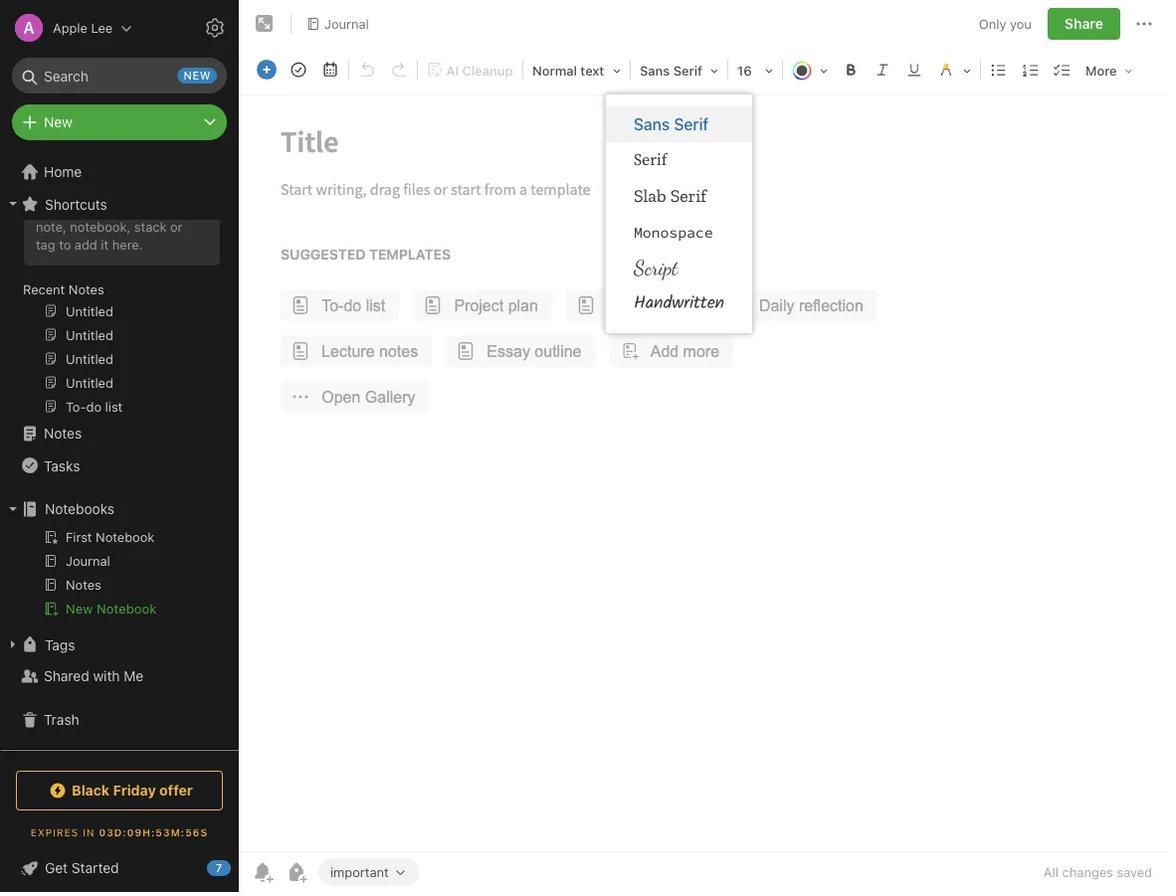 Task type: describe. For each thing, give the bounding box(es) containing it.
serif link
[[606, 142, 753, 178]]

tasks
[[44, 458, 80, 474]]

sans serif inside font family field
[[640, 63, 703, 78]]

notebook,
[[70, 219, 131, 234]]

slab serif
[[634, 185, 707, 207]]

add tag image
[[285, 861, 309, 885]]

all
[[1044, 865, 1059, 880]]

script
[[634, 255, 678, 280]]

expires in 03d:09h:53m:56s
[[31, 827, 208, 839]]

the
[[69, 201, 89, 216]]

new notebook button
[[0, 597, 230, 621]]

Font family field
[[633, 56, 726, 85]]

recent notes
[[23, 282, 104, 297]]

slab serif link
[[606, 178, 753, 214]]

important button
[[319, 859, 420, 887]]

checklist image
[[1049, 56, 1077, 84]]

shared with me
[[44, 668, 144, 685]]

settings image
[[203, 16, 227, 40]]

bulleted list image
[[985, 56, 1013, 84]]

add
[[75, 237, 97, 252]]

group containing add your first shortcut
[[0, 159, 230, 426]]

tag
[[36, 237, 55, 252]]

important Tag actions field
[[389, 866, 408, 880]]

icon
[[109, 201, 134, 216]]

Heading level field
[[526, 56, 628, 85]]

changes
[[1063, 865, 1114, 880]]

1 vertical spatial notes
[[44, 426, 82, 442]]

black friday offer
[[72, 783, 193, 799]]

journal button
[[300, 10, 376, 38]]

apple
[[53, 20, 88, 35]]

add your first shortcut
[[36, 178, 175, 193]]

monospace link
[[606, 214, 753, 250]]

it
[[101, 237, 109, 252]]

handwritten
[[634, 289, 725, 318]]

share button
[[1048, 8, 1121, 40]]

03d:09h:53m:56s
[[99, 827, 208, 839]]

16
[[738, 63, 752, 78]]

in
[[83, 827, 95, 839]]

shortcuts button
[[0, 188, 230, 220]]

handwritten link
[[606, 286, 753, 322]]

calendar event image
[[317, 56, 344, 84]]

expand tags image
[[5, 637, 21, 653]]

Note Editor text field
[[239, 96, 1169, 852]]

lee
[[91, 20, 113, 35]]

0 vertical spatial notes
[[69, 282, 104, 297]]

icon on a note, notebook, stack or tag to add it here.
[[36, 201, 183, 252]]

sans serif inside 'link'
[[634, 115, 709, 134]]

dropdown list menu
[[606, 107, 753, 322]]

your
[[64, 178, 91, 193]]

Insert field
[[252, 56, 282, 84]]

more actions image
[[1133, 12, 1157, 36]]

normal text
[[533, 63, 604, 78]]

Font size field
[[731, 56, 780, 85]]

slab
[[634, 185, 667, 207]]

script handwritten
[[634, 255, 725, 318]]

...
[[92, 201, 105, 216]]

click
[[36, 201, 65, 216]]

to
[[59, 237, 71, 252]]

here.
[[112, 237, 143, 252]]

a
[[156, 201, 163, 216]]

new for new
[[44, 114, 72, 130]]

shortcuts
[[45, 196, 107, 212]]

expand note image
[[253, 12, 277, 36]]

offer
[[159, 783, 193, 799]]

black
[[72, 783, 110, 799]]

new notebook
[[66, 602, 157, 617]]

add
[[36, 178, 60, 193]]

monospace
[[634, 222, 713, 241]]

only you
[[979, 16, 1032, 31]]

tree containing home
[[0, 127, 239, 750]]

new search field
[[26, 58, 217, 94]]

get started
[[45, 861, 119, 877]]

Highlight field
[[931, 56, 978, 85]]

expand notebooks image
[[5, 502, 21, 518]]

normal
[[533, 63, 577, 78]]



Task type: vqa. For each thing, say whether or not it's contained in the screenshot.
7th row from the bottom
no



Task type: locate. For each thing, give the bounding box(es) containing it.
important
[[330, 865, 389, 880]]

sans serif up serif link
[[634, 115, 709, 134]]

black friday offer button
[[16, 771, 223, 811]]

More field
[[1079, 56, 1140, 85]]

sans serif menu item
[[606, 107, 753, 142]]

or
[[170, 219, 183, 234]]

sans inside 'link'
[[634, 115, 670, 134]]

0 vertical spatial sans serif
[[640, 63, 703, 78]]

bold image
[[837, 56, 865, 84]]

first
[[95, 178, 120, 193]]

trash
[[44, 712, 79, 729]]

Font color field
[[785, 56, 835, 85]]

notes link
[[0, 418, 230, 450]]

7
[[216, 863, 222, 875]]

new button
[[12, 105, 227, 140]]

home
[[44, 164, 82, 180]]

notes
[[69, 282, 104, 297], [44, 426, 82, 442]]

new inside "popup button"
[[44, 114, 72, 130]]

underline image
[[901, 56, 929, 84]]

serif inside font family field
[[674, 63, 703, 78]]

started
[[72, 861, 119, 877]]

note,
[[36, 219, 66, 234]]

shortcut
[[123, 178, 175, 193]]

new up home
[[44, 114, 72, 130]]

share
[[1065, 15, 1104, 32]]

numbered list image
[[1017, 56, 1045, 84]]

new up tags
[[66, 602, 93, 617]]

expires
[[31, 827, 79, 839]]

tasks button
[[0, 450, 230, 482]]

notes up "tasks"
[[44, 426, 82, 442]]

home link
[[0, 156, 239, 188]]

sans up sans serif 'link'
[[640, 63, 670, 78]]

only
[[979, 16, 1007, 31]]

add a reminder image
[[251, 861, 275, 885]]

more
[[1086, 63, 1117, 78]]

all changes saved
[[1044, 865, 1153, 880]]

1 vertical spatial sans
[[634, 115, 670, 134]]

shared
[[44, 668, 89, 685]]

get
[[45, 861, 68, 877]]

sans serif link
[[606, 107, 753, 142]]

recent
[[23, 282, 65, 297]]

tags button
[[0, 629, 230, 661]]

friday
[[113, 783, 156, 799]]

0 vertical spatial sans
[[640, 63, 670, 78]]

with
[[93, 668, 120, 685]]

new for new notebook
[[66, 602, 93, 617]]

saved
[[1117, 865, 1153, 880]]

apple lee
[[53, 20, 113, 35]]

shared with me link
[[0, 661, 230, 693]]

new inside button
[[66, 602, 93, 617]]

serif
[[674, 63, 703, 78], [674, 115, 709, 134], [634, 150, 667, 170], [671, 185, 707, 207]]

new
[[44, 114, 72, 130], [66, 602, 93, 617]]

sans serif up sans serif 'link'
[[640, 63, 703, 78]]

serif up slab
[[634, 150, 667, 170]]

click the ...
[[36, 201, 105, 216]]

Help and Learning task checklist field
[[0, 853, 239, 885]]

on
[[138, 201, 153, 216]]

group
[[0, 159, 230, 426]]

new notebook group
[[0, 526, 230, 629]]

text
[[581, 63, 604, 78]]

notebooks link
[[0, 494, 230, 526]]

Account field
[[0, 8, 133, 48]]

serif up serif link
[[674, 115, 709, 134]]

tree
[[0, 127, 239, 750]]

script link
[[606, 250, 753, 286]]

italic image
[[869, 56, 897, 84]]

sans
[[640, 63, 670, 78], [634, 115, 670, 134]]

stack
[[134, 219, 167, 234]]

sans serif
[[640, 63, 703, 78], [634, 115, 709, 134]]

you
[[1010, 16, 1032, 31]]

trash link
[[0, 705, 230, 737]]

new
[[184, 69, 211, 82]]

tags
[[45, 637, 75, 653]]

Search text field
[[26, 58, 213, 94]]

0 vertical spatial new
[[44, 114, 72, 130]]

sans up serif link
[[634, 115, 670, 134]]

serif up sans serif 'link'
[[674, 63, 703, 78]]

notebooks
[[45, 501, 115, 518]]

note window element
[[239, 0, 1169, 893]]

serif down serif link
[[671, 185, 707, 207]]

notes right recent
[[69, 282, 104, 297]]

task image
[[285, 56, 313, 84]]

1 vertical spatial sans serif
[[634, 115, 709, 134]]

serif inside 'link'
[[674, 115, 709, 134]]

1 vertical spatial new
[[66, 602, 93, 617]]

More actions field
[[1133, 8, 1157, 40]]

journal
[[324, 16, 369, 31]]

me
[[124, 668, 144, 685]]

click to collapse image
[[231, 856, 246, 880]]

sans inside font family field
[[640, 63, 670, 78]]

notebook
[[97, 602, 157, 617]]



